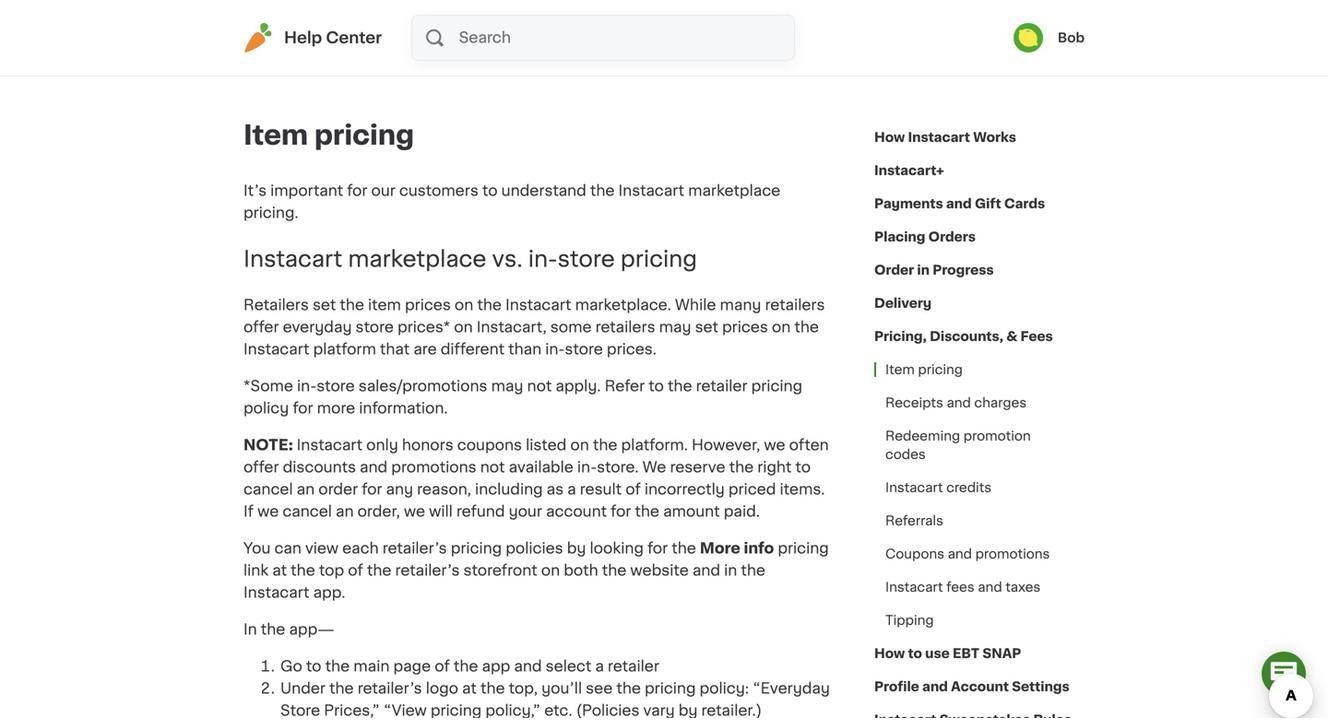 Task type: describe. For each thing, give the bounding box(es) containing it.
more
[[700, 541, 740, 556]]

store down item
[[356, 320, 394, 335]]

etc.
[[544, 704, 572, 718]]

honors
[[402, 438, 454, 453]]

coupons and promotions
[[885, 548, 1050, 561]]

item
[[368, 298, 401, 313]]

of inside 'instacart only honors coupons listed on the platform. however, we often offer discounts and promotions not available in-store. we reserve the right to cancel an order for any reason, including as a result of incorrectly priced items. if we cancel an order, we will refund your account for the amount paid.'
[[626, 482, 641, 497]]

pricing link at the top of the retailer's storefront on both the website and in the instacart app.
[[244, 541, 829, 600]]

our
[[371, 184, 396, 198]]

as
[[547, 482, 564, 497]]

payments
[[874, 197, 943, 210]]

vary
[[643, 704, 675, 718]]

if
[[244, 504, 254, 519]]

on inside 'instacart only honors coupons listed on the platform. however, we often offer discounts and promotions not available in-store. we reserve the right to cancel an order for any reason, including as a result of incorrectly priced items. if we cancel an order, we will refund your account for the amount paid.'
[[570, 438, 589, 453]]

important
[[270, 184, 343, 198]]

policy,"
[[485, 704, 541, 718]]

and right fees
[[978, 581, 1002, 594]]

however,
[[692, 438, 760, 453]]

info
[[744, 541, 774, 556]]

how to use ebt snap
[[874, 648, 1021, 660]]

pricing.
[[244, 206, 298, 220]]

how for how instacart works
[[874, 131, 905, 144]]

store
[[280, 704, 320, 718]]

instacart credits
[[885, 481, 992, 494]]

you'll
[[542, 681, 582, 696]]

order
[[318, 482, 358, 497]]

listed
[[526, 438, 567, 453]]

pricing up marketplace.
[[621, 248, 697, 270]]

your
[[509, 504, 542, 519]]

for up 'website' at the bottom of page
[[647, 541, 668, 556]]

order in progress link
[[874, 254, 994, 287]]

sales/promotions
[[359, 379, 488, 394]]

referrals link
[[874, 505, 955, 538]]

any
[[386, 482, 413, 497]]

prices,"
[[324, 704, 380, 718]]

pricing up "storefront"
[[451, 541, 502, 556]]

center
[[326, 30, 382, 46]]

pricing up receipts and charges
[[918, 363, 963, 376]]

marketplace inside it's important for our customers to understand the instacart marketplace pricing.
[[688, 184, 781, 198]]

(policies
[[576, 704, 640, 718]]

credits
[[946, 481, 992, 494]]

1 horizontal spatial set
[[695, 320, 718, 335]]

storefront
[[464, 563, 537, 578]]

store up marketplace.
[[558, 248, 615, 270]]

different
[[441, 342, 505, 357]]

orders
[[929, 231, 976, 244]]

how for how to use ebt snap
[[874, 648, 905, 660]]

in the app—
[[244, 622, 334, 637]]

0 horizontal spatial an
[[297, 482, 315, 497]]

right
[[758, 460, 792, 475]]

pricing,
[[874, 330, 927, 343]]

promotions inside coupons and promotions link
[[975, 548, 1050, 561]]

in inside pricing link at the top of the retailer's storefront on both the website and in the instacart app.
[[724, 563, 737, 578]]

select
[[546, 659, 592, 674]]

1 horizontal spatial an
[[336, 504, 354, 519]]

a inside 'instacart only honors coupons listed on the platform. however, we often offer discounts and promotions not available in-store. we reserve the right to cancel an order for any reason, including as a result of incorrectly priced items. if we cancel an order, we will refund your account for the amount paid.'
[[567, 482, 576, 497]]

order in progress
[[874, 264, 994, 277]]

help center
[[284, 30, 382, 46]]

instacart inside 'instacart only honors coupons listed on the platform. however, we often offer discounts and promotions not available in-store. we reserve the right to cancel an order for any reason, including as a result of incorrectly priced items. if we cancel an order, we will refund your account for the amount paid.'
[[297, 438, 363, 453]]

policy:
[[700, 681, 749, 696]]

instacart+
[[874, 164, 944, 177]]

and left gift
[[946, 197, 972, 210]]

and inside pricing link at the top of the retailer's storefront on both the website and in the instacart app.
[[693, 563, 720, 578]]

delivery link
[[874, 287, 932, 320]]

in- inside 'instacart only honors coupons listed on the platform. however, we often offer discounts and promotions not available in-store. we reserve the right to cancel an order for any reason, including as a result of incorrectly priced items. if we cancel an order, we will refund your account for the amount paid.'
[[577, 460, 597, 475]]

may inside *some in-store sales/promotions may not apply. refer to the retailer pricing policy for more information.
[[491, 379, 523, 394]]

charges
[[974, 397, 1027, 410]]

"view
[[384, 704, 427, 718]]

payments and gift cards link
[[874, 187, 1045, 220]]

promotions inside 'instacart only honors coupons listed on the platform. however, we often offer discounts and promotions not available in-store. we reserve the right to cancel an order for any reason, including as a result of incorrectly priced items. if we cancel an order, we will refund your account for the amount paid.'
[[391, 460, 477, 475]]

user avatar image
[[1014, 23, 1043, 53]]

page
[[393, 659, 431, 674]]

see
[[586, 681, 613, 696]]

while
[[675, 298, 716, 313]]

account
[[951, 681, 1009, 694]]

Search search field
[[457, 16, 794, 60]]

of for under
[[435, 659, 450, 674]]

in- inside retailers set the item prices on the instacart marketplace. while many retailers offer everyday store prices* on instacart, some retailers may set prices on the instacart platform that are different than in-store prices.
[[545, 342, 565, 357]]

retailer.)
[[701, 704, 762, 718]]

logo
[[426, 681, 458, 696]]

for inside it's important for our customers to understand the instacart marketplace pricing.
[[347, 184, 367, 198]]

order
[[874, 264, 914, 277]]

pricing up the our
[[314, 122, 414, 149]]

fees
[[946, 581, 975, 594]]

information.
[[359, 401, 448, 416]]

customers
[[399, 184, 479, 198]]

app
[[482, 659, 510, 674]]

0 vertical spatial retailers
[[765, 298, 825, 313]]

redeeming promotion codes
[[885, 430, 1031, 461]]

not inside *some in-store sales/promotions may not apply. refer to the retailer pricing policy for more information.
[[527, 379, 552, 394]]

discounts
[[283, 460, 356, 475]]

profile and account settings
[[874, 681, 1070, 694]]

1 horizontal spatial we
[[404, 504, 425, 519]]

in
[[244, 622, 257, 637]]

paid.
[[724, 504, 760, 519]]

progress
[[933, 264, 994, 277]]

1 vertical spatial cancel
[[283, 504, 332, 519]]

more
[[317, 401, 355, 416]]

pricing up vary
[[645, 681, 696, 696]]

order,
[[358, 504, 400, 519]]

promotion
[[964, 430, 1031, 443]]

go to the main page of the app and select a retailer under the retailer's logo at the top, you'll see the pricing policy: "everyday store prices," "view pricing policy," etc. (policies vary by retailer.)
[[280, 659, 830, 718]]

website
[[630, 563, 689, 578]]

instacart+ link
[[874, 154, 944, 187]]

including
[[475, 482, 543, 497]]

bob
[[1058, 31, 1085, 44]]

pricing inside *some in-store sales/promotions may not apply. refer to the retailer pricing policy for more information.
[[751, 379, 803, 394]]

0 vertical spatial in
[[917, 264, 930, 277]]

policies
[[506, 541, 563, 556]]

for inside *some in-store sales/promotions may not apply. refer to the retailer pricing policy for more information.
[[293, 401, 313, 416]]

you
[[244, 541, 271, 556]]

top
[[319, 563, 344, 578]]

result
[[580, 482, 622, 497]]

offer inside retailers set the item prices on the instacart marketplace. while many retailers offer everyday store prices* on instacart, some retailers may set prices on the instacart platform that are different than in-store prices.
[[244, 320, 279, 335]]

instacart marketplace vs. in-store pricing
[[244, 248, 697, 270]]

retailer inside *some in-store sales/promotions may not apply. refer to the retailer pricing policy for more information.
[[696, 379, 748, 394]]

can
[[274, 541, 302, 556]]

items.
[[780, 482, 825, 497]]

bob link
[[1014, 23, 1085, 53]]

may inside retailers set the item prices on the instacart marketplace. while many retailers offer everyday store prices* on instacart, some retailers may set prices on the instacart platform that are different than in-store prices.
[[659, 320, 691, 335]]

taxes
[[1006, 581, 1041, 594]]



Task type: vqa. For each thing, say whether or not it's contained in the screenshot.
Learn related to Learn more about how to place an order here.
no



Task type: locate. For each thing, give the bounding box(es) containing it.
settings
[[1012, 681, 1070, 694]]

retailers set the item prices on the instacart marketplace. while many retailers offer everyday store prices* on instacart, some retailers may set prices on the instacart platform that are different than in-store prices.
[[244, 298, 825, 357]]

at right logo
[[462, 681, 477, 696]]

1 vertical spatial item
[[885, 363, 915, 376]]

0 vertical spatial at
[[272, 563, 287, 578]]

of for website
[[348, 563, 363, 578]]

the inside it's important for our customers to understand the instacart marketplace pricing.
[[590, 184, 615, 198]]

1 vertical spatial by
[[679, 704, 698, 718]]

1 vertical spatial marketplace
[[348, 248, 487, 270]]

prices.
[[607, 342, 657, 357]]

store down some
[[565, 342, 603, 357]]

many
[[720, 298, 761, 313]]

retailers
[[244, 298, 309, 313]]

than
[[508, 342, 542, 357]]

instacart image
[[244, 23, 273, 53]]

redeeming
[[885, 430, 960, 443]]

0 horizontal spatial we
[[257, 504, 279, 519]]

only
[[366, 438, 398, 453]]

0 horizontal spatial by
[[567, 541, 586, 556]]

0 horizontal spatial retailer
[[608, 659, 659, 674]]

tipping link
[[874, 604, 945, 637]]

1 vertical spatial not
[[480, 460, 505, 475]]

to right customers
[[482, 184, 498, 198]]

1 horizontal spatial item
[[885, 363, 915, 376]]

1 vertical spatial in
[[724, 563, 737, 578]]

0 vertical spatial marketplace
[[688, 184, 781, 198]]

offer down note:
[[244, 460, 279, 475]]

and down only
[[360, 460, 388, 475]]

pricing, discounts, & fees link
[[874, 320, 1053, 353]]

set up everyday
[[313, 298, 336, 313]]

2 offer from the top
[[244, 460, 279, 475]]

in
[[917, 264, 930, 277], [724, 563, 737, 578]]

of inside pricing link at the top of the retailer's storefront on both the website and in the instacart app.
[[348, 563, 363, 578]]

help
[[284, 30, 322, 46]]

cancel down order
[[283, 504, 332, 519]]

coupons
[[885, 548, 945, 561]]

0 vertical spatial of
[[626, 482, 641, 497]]

pricing up often on the right of page
[[751, 379, 803, 394]]

in- down some
[[545, 342, 565, 357]]

item up it's
[[244, 122, 308, 149]]

instacart only honors coupons listed on the platform. however, we often offer discounts and promotions not available in-store. we reserve the right to cancel an order for any reason, including as a result of incorrectly priced items. if we cancel an order, we will refund your account for the amount paid.
[[244, 438, 829, 519]]

1 vertical spatial item pricing
[[885, 363, 963, 376]]

under
[[280, 681, 326, 696]]

2 how from the top
[[874, 648, 905, 660]]

not inside 'instacart only honors coupons listed on the platform. however, we often offer discounts and promotions not available in-store. we reserve the right to cancel an order for any reason, including as a result of incorrectly priced items. if we cancel an order, we will refund your account for the amount paid.'
[[480, 460, 505, 475]]

a right as
[[567, 482, 576, 497]]

item pricing
[[244, 122, 414, 149], [885, 363, 963, 376]]

1 horizontal spatial item pricing
[[885, 363, 963, 376]]

store
[[558, 248, 615, 270], [356, 320, 394, 335], [565, 342, 603, 357], [317, 379, 355, 394]]

retailers
[[765, 298, 825, 313], [595, 320, 655, 335]]

to right refer
[[649, 379, 664, 394]]

at right link on the bottom of page
[[272, 563, 287, 578]]

are
[[414, 342, 437, 357]]

priced
[[729, 482, 776, 497]]

1 vertical spatial retailers
[[595, 320, 655, 335]]

and up top,
[[514, 659, 542, 674]]

instacart fees and taxes link
[[874, 571, 1052, 604]]

1 horizontal spatial by
[[679, 704, 698, 718]]

pricing, discounts, & fees
[[874, 330, 1053, 343]]

marketplace.
[[575, 298, 671, 313]]

2 horizontal spatial of
[[626, 482, 641, 497]]

we right if in the left bottom of the page
[[257, 504, 279, 519]]

we up right
[[764, 438, 785, 453]]

and inside go to the main page of the app and select a retailer under the retailer's logo at the top, you'll see the pricing policy: "everyday store prices," "view pricing policy," etc. (policies vary by retailer.)
[[514, 659, 542, 674]]

may down than
[[491, 379, 523, 394]]

go
[[280, 659, 302, 674]]

0 vertical spatial item pricing
[[244, 122, 414, 149]]

0 vertical spatial may
[[659, 320, 691, 335]]

and up fees
[[948, 548, 972, 561]]

the inside *some in-store sales/promotions may not apply. refer to the retailer pricing policy for more information.
[[668, 379, 692, 394]]

help center link
[[244, 23, 382, 53]]

it's
[[244, 184, 267, 198]]

on inside pricing link at the top of the retailer's storefront on both the website and in the instacart app.
[[541, 563, 560, 578]]

1 horizontal spatial may
[[659, 320, 691, 335]]

cancel up if in the left bottom of the page
[[244, 482, 293, 497]]

to left use
[[908, 648, 922, 660]]

account
[[546, 504, 607, 519]]

in right order
[[917, 264, 930, 277]]

available
[[509, 460, 574, 475]]

0 vertical spatial an
[[297, 482, 315, 497]]

policy
[[244, 401, 289, 416]]

*some in-store sales/promotions may not apply. refer to the retailer pricing policy for more information.
[[244, 379, 803, 416]]

for
[[347, 184, 367, 198], [293, 401, 313, 416], [362, 482, 382, 497], [611, 504, 631, 519], [647, 541, 668, 556]]

looking
[[590, 541, 644, 556]]

to inside it's important for our customers to understand the instacart marketplace pricing.
[[482, 184, 498, 198]]

use
[[925, 648, 950, 660]]

item pricing up important at left
[[244, 122, 414, 149]]

to inside go to the main page of the app and select a retailer under the retailer's logo at the top, you'll see the pricing policy: "everyday store prices," "view pricing policy," etc. (policies vary by retailer.)
[[306, 659, 321, 674]]

that
[[380, 342, 410, 357]]

0 horizontal spatial of
[[348, 563, 363, 578]]

1 how from the top
[[874, 131, 905, 144]]

promotions up taxes
[[975, 548, 1050, 561]]

1 vertical spatial retailer's
[[395, 563, 460, 578]]

in- inside *some in-store sales/promotions may not apply. refer to the retailer pricing policy for more information.
[[297, 379, 317, 394]]

instacart inside pricing link at the top of the retailer's storefront on both the website and in the instacart app.
[[244, 586, 309, 600]]

retailer up see
[[608, 659, 659, 674]]

1 horizontal spatial marketplace
[[688, 184, 781, 198]]

0 vertical spatial item
[[244, 122, 308, 149]]

item pricing up receipts
[[885, 363, 963, 376]]

for left the our
[[347, 184, 367, 198]]

set down 'while'
[[695, 320, 718, 335]]

0 vertical spatial how
[[874, 131, 905, 144]]

pricing down logo
[[431, 704, 482, 718]]

profile
[[874, 681, 919, 694]]

of inside go to the main page of the app and select a retailer under the retailer's logo at the top, you'll see the pricing policy: "everyday store prices," "view pricing policy," etc. (policies vary by retailer.)
[[435, 659, 450, 674]]

store up more
[[317, 379, 355, 394]]

item down pricing,
[[885, 363, 915, 376]]

2 vertical spatial retailer's
[[358, 681, 422, 696]]

retailer's
[[383, 541, 447, 556], [395, 563, 460, 578], [358, 681, 422, 696]]

each
[[342, 541, 379, 556]]

offer inside 'instacart only honors coupons listed on the platform. however, we often offer discounts and promotions not available in-store. we reserve the right to cancel an order for any reason, including as a result of incorrectly priced items. if we cancel an order, we will refund your account for the amount paid.'
[[244, 460, 279, 475]]

2 vertical spatial of
[[435, 659, 450, 674]]

0 horizontal spatial in
[[724, 563, 737, 578]]

0 horizontal spatial item
[[244, 122, 308, 149]]

retailer inside go to the main page of the app and select a retailer under the retailer's logo at the top, you'll see the pricing policy: "everyday store prices," "view pricing policy," etc. (policies vary by retailer.)
[[608, 659, 659, 674]]

retailers down marketplace.
[[595, 320, 655, 335]]

for left more
[[293, 401, 313, 416]]

retailer's inside go to the main page of the app and select a retailer under the retailer's logo at the top, you'll see the pricing policy: "everyday store prices," "view pricing policy," etc. (policies vary by retailer.)
[[358, 681, 422, 696]]

0 horizontal spatial a
[[567, 482, 576, 497]]

0 vertical spatial offer
[[244, 320, 279, 335]]

may down 'while'
[[659, 320, 691, 335]]

an down order
[[336, 504, 354, 519]]

at inside go to the main page of the app and select a retailer under the retailer's logo at the top, you'll see the pricing policy: "everyday store prices," "view pricing policy," etc. (policies vary by retailer.)
[[462, 681, 477, 696]]

prices up the "prices*"
[[405, 298, 451, 313]]

pricing right info
[[778, 541, 829, 556]]

1 vertical spatial promotions
[[975, 548, 1050, 561]]

1 vertical spatial may
[[491, 379, 523, 394]]

1 horizontal spatial of
[[435, 659, 450, 674]]

1 horizontal spatial in
[[917, 264, 930, 277]]

1 vertical spatial a
[[595, 659, 604, 674]]

1 horizontal spatial a
[[595, 659, 604, 674]]

we left the will
[[404, 504, 425, 519]]

will
[[429, 504, 453, 519]]

1 vertical spatial prices
[[722, 320, 768, 335]]

0 vertical spatial set
[[313, 298, 336, 313]]

in- right vs. at left
[[528, 248, 558, 270]]

pricing inside pricing link at the top of the retailer's storefront on both the website and in the instacart app.
[[778, 541, 829, 556]]

instacart
[[908, 131, 970, 144], [618, 184, 684, 198], [244, 248, 342, 270], [505, 298, 571, 313], [244, 342, 309, 357], [297, 438, 363, 453], [885, 481, 943, 494], [885, 581, 943, 594], [244, 586, 309, 600]]

1 vertical spatial set
[[695, 320, 718, 335]]

1 vertical spatial how
[[874, 648, 905, 660]]

in- right *some at the left
[[297, 379, 317, 394]]

we
[[643, 460, 666, 475]]

of up logo
[[435, 659, 450, 674]]

a inside go to the main page of the app and select a retailer under the retailer's logo at the top, you'll see the pricing policy: "everyday store prices," "view pricing policy," etc. (policies vary by retailer.)
[[595, 659, 604, 674]]

how to use ebt snap link
[[874, 637, 1021, 671]]

1 horizontal spatial promotions
[[975, 548, 1050, 561]]

0 horizontal spatial item pricing
[[244, 122, 414, 149]]

0 vertical spatial retailer
[[696, 379, 748, 394]]

a up see
[[595, 659, 604, 674]]

0 vertical spatial prices
[[405, 298, 451, 313]]

on
[[455, 298, 473, 313], [454, 320, 473, 335], [772, 320, 791, 335], [570, 438, 589, 453], [541, 563, 560, 578]]

an down discounts
[[297, 482, 315, 497]]

reason,
[[417, 482, 471, 497]]

store.
[[597, 460, 639, 475]]

0 horizontal spatial may
[[491, 379, 523, 394]]

amount
[[663, 504, 720, 519]]

to right 'go'
[[306, 659, 321, 674]]

cards
[[1004, 197, 1045, 210]]

works
[[973, 131, 1016, 144]]

by up both
[[567, 541, 586, 556]]

we
[[764, 438, 785, 453], [257, 504, 279, 519], [404, 504, 425, 519]]

receipts and charges
[[885, 397, 1027, 410]]

to inside *some in-store sales/promotions may not apply. refer to the retailer pricing policy for more information.
[[649, 379, 664, 394]]

promotions down honors
[[391, 460, 477, 475]]

and down use
[[922, 681, 948, 694]]

not left apply.
[[527, 379, 552, 394]]

main
[[353, 659, 390, 674]]

0 horizontal spatial retailers
[[595, 320, 655, 335]]

discounts,
[[930, 330, 1004, 343]]

&
[[1007, 330, 1018, 343]]

retailers right the many
[[765, 298, 825, 313]]

0 vertical spatial retailer's
[[383, 541, 447, 556]]

1 vertical spatial offer
[[244, 460, 279, 475]]

coupons and promotions link
[[874, 538, 1061, 571]]

to inside 'instacart only honors coupons listed on the platform. however, we often offer discounts and promotions not available in-store. we reserve the right to cancel an order for any reason, including as a result of incorrectly priced items. if we cancel an order, we will refund your account for the amount paid.'
[[795, 460, 811, 475]]

platform
[[313, 342, 376, 357]]

store inside *some in-store sales/promotions may not apply. refer to the retailer pricing policy for more information.
[[317, 379, 355, 394]]

refund
[[456, 504, 505, 519]]

in-
[[528, 248, 558, 270], [545, 342, 565, 357], [297, 379, 317, 394], [577, 460, 597, 475]]

0 horizontal spatial not
[[480, 460, 505, 475]]

how up instacart+
[[874, 131, 905, 144]]

how up profile
[[874, 648, 905, 660]]

by inside go to the main page of the app and select a retailer under the retailer's logo at the top, you'll see the pricing policy: "everyday store prices," "view pricing policy," etc. (policies vary by retailer.)
[[679, 704, 698, 718]]

you can view each retailer's pricing policies by looking for the more info
[[244, 541, 774, 556]]

0 horizontal spatial prices
[[405, 298, 451, 313]]

gift
[[975, 197, 1001, 210]]

0 horizontal spatial at
[[272, 563, 287, 578]]

platform.
[[621, 438, 688, 453]]

0 vertical spatial promotions
[[391, 460, 477, 475]]

not down coupons
[[480, 460, 505, 475]]

snap
[[983, 648, 1021, 660]]

1 horizontal spatial not
[[527, 379, 552, 394]]

0 vertical spatial a
[[567, 482, 576, 497]]

of down store.
[[626, 482, 641, 497]]

0 vertical spatial cancel
[[244, 482, 293, 497]]

placing
[[874, 231, 926, 244]]

both
[[564, 563, 598, 578]]

of
[[626, 482, 641, 497], [348, 563, 363, 578], [435, 659, 450, 674]]

2 horizontal spatial we
[[764, 438, 785, 453]]

in- up result
[[577, 460, 597, 475]]

and inside 'instacart only honors coupons listed on the platform. however, we often offer discounts and promotions not available in-store. we reserve the right to cancel an order for any reason, including as a result of incorrectly priced items. if we cancel an order, we will refund your account for the amount paid.'
[[360, 460, 388, 475]]

retailer
[[696, 379, 748, 394], [608, 659, 659, 674]]

for down result
[[611, 504, 631, 519]]

"everyday
[[753, 681, 830, 696]]

0 horizontal spatial marketplace
[[348, 248, 487, 270]]

receipts
[[885, 397, 943, 410]]

understand
[[501, 184, 586, 198]]

1 vertical spatial an
[[336, 504, 354, 519]]

retailer up however,
[[696, 379, 748, 394]]

to up 'items.'
[[795, 460, 811, 475]]

0 vertical spatial by
[[567, 541, 586, 556]]

1 horizontal spatial retailer
[[696, 379, 748, 394]]

0 horizontal spatial promotions
[[391, 460, 477, 475]]

app—
[[289, 622, 334, 637]]

1 horizontal spatial prices
[[722, 320, 768, 335]]

a
[[567, 482, 576, 497], [595, 659, 604, 674]]

and left charges
[[947, 397, 971, 410]]

apply.
[[556, 379, 601, 394]]

prices down the many
[[722, 320, 768, 335]]

codes
[[885, 448, 926, 461]]

1 horizontal spatial retailers
[[765, 298, 825, 313]]

retailer's inside pricing link at the top of the retailer's storefront on both the website and in the instacart app.
[[395, 563, 460, 578]]

1 offer from the top
[[244, 320, 279, 335]]

for up order,
[[362, 482, 382, 497]]

ebt
[[953, 648, 980, 660]]

by right vary
[[679, 704, 698, 718]]

instacart,
[[477, 320, 547, 335]]

1 vertical spatial at
[[462, 681, 477, 696]]

1 vertical spatial of
[[348, 563, 363, 578]]

of down each
[[348, 563, 363, 578]]

0 vertical spatial not
[[527, 379, 552, 394]]

instacart credits link
[[874, 471, 1003, 505]]

at inside pricing link at the top of the retailer's storefront on both the website and in the instacart app.
[[272, 563, 287, 578]]

in down "more"
[[724, 563, 737, 578]]

coupons
[[457, 438, 522, 453]]

offer down retailers
[[244, 320, 279, 335]]

instacart inside it's important for our customers to understand the instacart marketplace pricing.
[[618, 184, 684, 198]]

0 horizontal spatial set
[[313, 298, 336, 313]]

and down "more"
[[693, 563, 720, 578]]

1 horizontal spatial at
[[462, 681, 477, 696]]

1 vertical spatial retailer
[[608, 659, 659, 674]]



